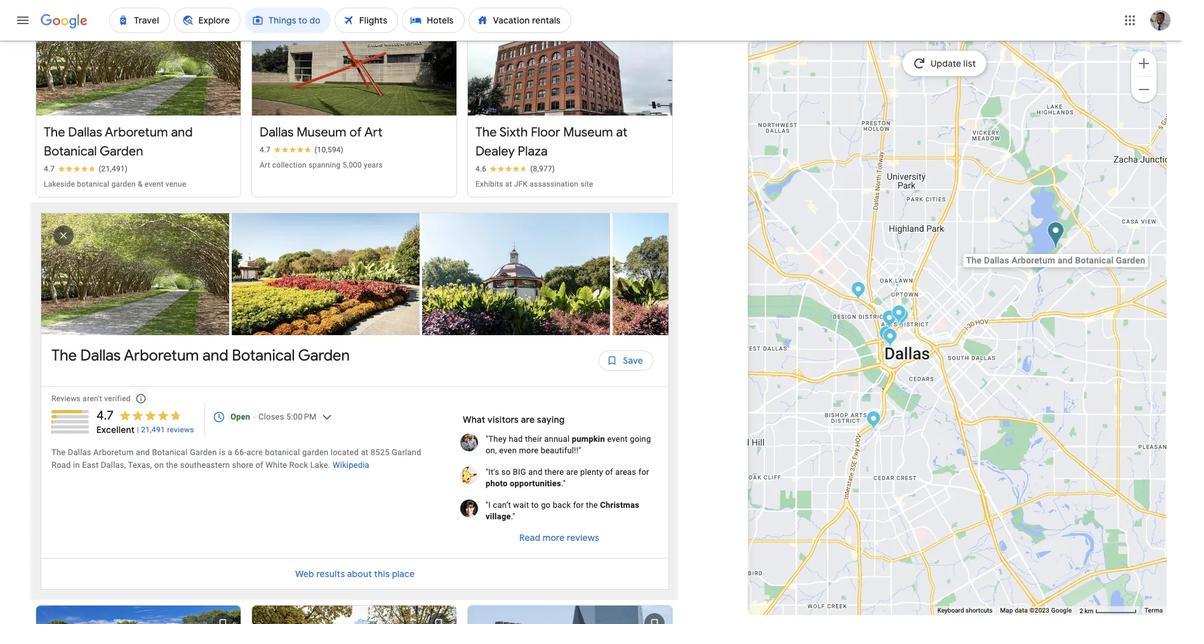 Task type: locate. For each thing, give the bounding box(es) containing it.
botanical inside the dallas arboretum and botanical garden is a 66-acre botanical garden located at 8525 garland road in east dallas, texas, on the southeastern shore of white rock lake.
[[265, 447, 300, 457]]

pumpkin
[[572, 434, 605, 444]]

0 vertical spatial arboretum
[[105, 124, 168, 140]]

2 vertical spatial garden
[[190, 447, 217, 457]]

the inside the dallas arboretum and botanical garden
[[44, 124, 65, 140]]

1 horizontal spatial the
[[586, 500, 598, 510]]

and inside the dallas arboretum and botanical garden
[[171, 124, 193, 140]]

art up years
[[364, 124, 383, 140]]

the up "4.7 out of 5 stars from 21,491 reviews" image
[[44, 124, 65, 140]]

go
[[541, 500, 551, 510]]

2 museum from the left
[[563, 124, 613, 140]]

2 horizontal spatial at
[[616, 124, 628, 140]]

0 horizontal spatial museum
[[297, 124, 347, 140]]

1 vertical spatial are
[[566, 467, 578, 477]]

reviews down christmas village
[[567, 532, 599, 543]]

medieval times dinner & tournament image
[[851, 281, 866, 302]]

save john f. kennedy memorial plaza to collection image
[[208, 608, 238, 624]]

dallas up "4.7 out of 5 stars from 21,491 reviews" image
[[68, 124, 102, 140]]

of down acre at the bottom left of page
[[256, 460, 263, 470]]

reviews
[[51, 394, 81, 403]]

0 horizontal spatial for
[[573, 500, 584, 510]]

0 vertical spatial are
[[521, 414, 535, 425]]

0 vertical spatial botanical
[[77, 179, 109, 188]]

1 vertical spatial at
[[505, 179, 512, 188]]

at inside the sixth floor museum at dealey plaza
[[616, 124, 628, 140]]

1 horizontal spatial reviews
[[567, 532, 599, 543]]

the dallas arboretum and botanical garden
[[44, 124, 193, 159], [51, 346, 350, 365]]

texas,
[[128, 460, 152, 470]]

botanical up white
[[265, 447, 300, 457]]

1 horizontal spatial for
[[639, 467, 649, 477]]

john f. kennedy memorial plaza image
[[883, 328, 897, 349]]

the sixth floor museum at dealey plaza
[[476, 124, 628, 159]]

1 vertical spatial art
[[260, 160, 270, 169]]

0 horizontal spatial event
[[145, 179, 164, 188]]

"they
[[486, 434, 507, 444]]

0 vertical spatial garden
[[111, 179, 136, 188]]

arboretum up (21,491)
[[105, 124, 168, 140]]

1 horizontal spatial botanical
[[265, 447, 300, 457]]

0 vertical spatial event
[[145, 179, 164, 188]]

0 vertical spatial the dallas arboretum and botanical garden
[[44, 124, 193, 159]]

for inside "it's so big and there are plenty of areas for photo opportunities ."
[[639, 467, 649, 477]]

there
[[545, 467, 564, 477]]

assassination
[[530, 179, 578, 188]]

1 horizontal spatial 4.7
[[96, 407, 114, 423]]

1 horizontal spatial garden
[[302, 447, 328, 457]]

klyde warren park image
[[892, 304, 906, 325]]

the right on
[[166, 460, 178, 470]]

3 list item from the left
[[422, 213, 613, 335]]

0 horizontal spatial botanical
[[44, 143, 97, 159]]

66-
[[235, 447, 247, 457]]

0 horizontal spatial garden
[[100, 143, 143, 159]]

spanning
[[309, 160, 341, 169]]

more inside event going on, even more beautiful!!"
[[519, 446, 539, 455]]

2 horizontal spatial of
[[605, 467, 613, 477]]

sixth
[[499, 124, 528, 140]]

botanical inside the dallas arboretum and botanical garden
[[44, 143, 97, 159]]

of left areas
[[605, 467, 613, 477]]

1 vertical spatial ."
[[511, 512, 515, 521]]

1 horizontal spatial garden
[[190, 447, 217, 457]]

the inside the dallas arboretum and botanical garden is a 66-acre botanical garden located at 8525 garland road in east dallas, texas, on the southeastern shore of white rock lake.
[[51, 447, 66, 457]]

0 horizontal spatial ."
[[511, 512, 515, 521]]

0 vertical spatial the
[[166, 460, 178, 470]]

1 vertical spatial 4.7
[[44, 164, 55, 173]]

garden up lake.
[[302, 447, 328, 457]]

4.7 for the dallas arboretum and botanical garden
[[44, 164, 55, 173]]

read more reviews
[[519, 532, 599, 543]]

on
[[154, 460, 164, 470]]

0 vertical spatial botanical
[[44, 143, 97, 159]]

0 horizontal spatial more
[[519, 446, 539, 455]]

1 vertical spatial event
[[607, 434, 628, 444]]

botanical inside the dallas arboretum and botanical garden is a 66-acre botanical garden located at 8525 garland road in east dallas, texas, on the southeastern shore of white rock lake.
[[152, 447, 188, 457]]

0 horizontal spatial art
[[260, 160, 270, 169]]

on,
[[486, 446, 497, 455]]

4 list item from the left
[[613, 213, 803, 335]]

5:00 pm
[[286, 412, 317, 421]]

road
[[51, 460, 71, 470]]

are up their
[[521, 414, 535, 425]]

."
[[561, 479, 566, 488], [511, 512, 515, 521]]

zoom in map image
[[1137, 56, 1152, 71]]

for right back
[[573, 500, 584, 510]]

perot museum of nature and science image
[[882, 310, 897, 330]]

0 horizontal spatial 4.7
[[44, 164, 55, 173]]

wikipedia
[[333, 460, 369, 470]]

visitors
[[488, 414, 519, 425]]

lakeside botanical garden & event venue
[[44, 179, 186, 188]]

4.7 up art collection spanning 5,000 years
[[260, 145, 271, 154]]

0 vertical spatial at
[[616, 124, 628, 140]]

." down wait
[[511, 512, 515, 521]]

1 vertical spatial garden
[[298, 346, 350, 365]]

1 vertical spatial the
[[586, 500, 598, 510]]

4.7 out of 5 stars from 21,491 reviews. excellent. element
[[96, 407, 194, 436]]

open
[[230, 412, 250, 421]]

the left christmas
[[586, 500, 598, 510]]

0 vertical spatial art
[[364, 124, 383, 140]]

dallas museum of art
[[260, 124, 383, 140]]

art
[[364, 124, 383, 140], [260, 160, 270, 169]]

keyboard
[[938, 607, 964, 614]]

0 vertical spatial 4.7
[[260, 145, 271, 154]]

plaza
[[518, 143, 548, 159]]

2 vertical spatial arboretum
[[93, 447, 134, 457]]

of up 5,000
[[349, 124, 362, 140]]

4.7 up excellent
[[96, 407, 114, 423]]

2 vertical spatial botanical
[[152, 447, 188, 457]]

shortcuts
[[966, 607, 993, 614]]

dallas up aren't
[[80, 346, 121, 365]]

for right areas
[[639, 467, 649, 477]]

." down 'there'
[[561, 479, 566, 488]]

0 vertical spatial for
[[639, 467, 649, 477]]

beautiful!!"
[[541, 446, 581, 455]]

botanical up on
[[152, 447, 188, 457]]

|
[[137, 425, 139, 434]]

more down their
[[519, 446, 539, 455]]

had
[[509, 434, 523, 444]]

art left collection
[[260, 160, 270, 169]]

arboretum up dallas,
[[93, 447, 134, 457]]

event right &
[[145, 179, 164, 188]]

acre
[[247, 447, 263, 457]]

1 vertical spatial botanical
[[265, 447, 300, 457]]

0 horizontal spatial botanical
[[77, 179, 109, 188]]

0 vertical spatial garden
[[100, 143, 143, 159]]

21,491
[[141, 425, 165, 434]]

map data ©2023 google
[[1000, 607, 1072, 614]]

dallas museum of art image
[[893, 308, 908, 329]]

2 horizontal spatial botanical
[[232, 346, 295, 365]]

4.7
[[260, 145, 271, 154], [44, 164, 55, 173], [96, 407, 114, 423]]

©2023
[[1030, 607, 1050, 614]]

save nasher sculpture center to collection image
[[423, 608, 454, 624]]

web results about this place
[[295, 568, 415, 579]]

the up road
[[51, 447, 66, 457]]

4.7 inside image
[[44, 164, 55, 173]]

list item
[[41, 213, 232, 335], [232, 213, 422, 335], [422, 213, 613, 335], [613, 213, 803, 335]]

1 horizontal spatial ."
[[561, 479, 566, 488]]

arboretum up reviews aren't verified icon
[[124, 346, 199, 365]]

more right read
[[543, 532, 565, 543]]

garden
[[100, 143, 143, 159], [298, 346, 350, 365], [190, 447, 217, 457]]

are inside "it's so big and there are plenty of areas for photo opportunities ."
[[566, 467, 578, 477]]

event going on, even more beautiful!!"
[[486, 434, 651, 455]]

botanical
[[77, 179, 109, 188], [265, 447, 300, 457]]

list
[[41, 213, 803, 348]]

the up reviews
[[51, 346, 77, 365]]

about
[[347, 568, 372, 579]]

2 horizontal spatial garden
[[298, 346, 350, 365]]

1 horizontal spatial are
[[566, 467, 578, 477]]

1 list item from the left
[[41, 213, 232, 335]]

km
[[1085, 607, 1094, 614]]

2 horizontal spatial 4.7
[[260, 145, 271, 154]]

dallas up in
[[68, 447, 91, 457]]

reviews aren't verified image
[[126, 383, 156, 414]]

5,000
[[343, 160, 362, 169]]

0 horizontal spatial of
[[256, 460, 263, 470]]

event left going at right
[[607, 434, 628, 444]]

0 vertical spatial ."
[[561, 479, 566, 488]]

event
[[145, 179, 164, 188], [607, 434, 628, 444]]

annual
[[544, 434, 570, 444]]

1 horizontal spatial museum
[[563, 124, 613, 140]]

0 vertical spatial reviews
[[167, 425, 194, 434]]

botanical up "4.7 out of 5 stars from 21,491 reviews" image
[[44, 143, 97, 159]]

0 horizontal spatial garden
[[111, 179, 136, 188]]

museum up (10,594) on the top of page
[[297, 124, 347, 140]]

east
[[82, 460, 99, 470]]

botanical down "4.7 out of 5 stars from 21,491 reviews" image
[[77, 179, 109, 188]]

botanical up closes
[[232, 346, 295, 365]]

of inside "it's so big and there are plenty of areas for photo opportunities ."
[[605, 467, 613, 477]]

(10,594)
[[314, 145, 344, 154]]

0 horizontal spatial reviews
[[167, 425, 194, 434]]

opportunities
[[510, 479, 561, 488]]

4.7 inside 'image'
[[260, 145, 271, 154]]

at
[[616, 124, 628, 140], [505, 179, 512, 188], [361, 447, 368, 457]]

art collection spanning 5,000 years
[[260, 160, 383, 169]]

garden left &
[[111, 179, 136, 188]]

the dallas arboretum and botanical garden element
[[51, 345, 350, 376]]

the up 'dealey'
[[476, 124, 497, 140]]

museum right floor
[[563, 124, 613, 140]]

map region
[[637, 0, 1182, 624]]

0 horizontal spatial the
[[166, 460, 178, 470]]

1 horizontal spatial event
[[607, 434, 628, 444]]

dallas zoo image
[[866, 410, 881, 431]]

4.7 up the lakeside
[[44, 164, 55, 173]]

2 vertical spatial at
[[361, 447, 368, 457]]

(8,977)
[[530, 164, 555, 173]]

1 vertical spatial reviews
[[567, 532, 599, 543]]

a
[[228, 447, 232, 457]]

0 horizontal spatial are
[[521, 414, 535, 425]]

4.7 out of 5 stars from 10,594 reviews image
[[260, 145, 344, 155]]

0 horizontal spatial at
[[361, 447, 368, 457]]

1 horizontal spatial at
[[505, 179, 512, 188]]

1 vertical spatial garden
[[302, 447, 328, 457]]

arboretum inside the dallas arboretum and botanical garden
[[105, 124, 168, 140]]

museum
[[297, 124, 347, 140], [563, 124, 613, 140]]

of
[[349, 124, 362, 140], [256, 460, 263, 470], [605, 467, 613, 477]]

0 vertical spatial more
[[519, 446, 539, 455]]

are right 'there'
[[566, 467, 578, 477]]

1 vertical spatial more
[[543, 532, 565, 543]]

1 horizontal spatial botanical
[[152, 447, 188, 457]]

4.7 for dallas museum of art
[[260, 145, 271, 154]]

terms link
[[1145, 607, 1163, 614]]

reviews right 21,491
[[167, 425, 194, 434]]

garden
[[111, 179, 136, 188], [302, 447, 328, 457]]



Task type: vqa. For each thing, say whether or not it's contained in the screenshot.
beautiful!!"
yes



Task type: describe. For each thing, give the bounding box(es) containing it.
save
[[623, 355, 643, 366]]

1 horizontal spatial art
[[364, 124, 383, 140]]

keyboard shortcuts button
[[938, 606, 993, 615]]

reviews aren't verified
[[51, 394, 131, 403]]

save button
[[599, 345, 653, 376]]

zoom out map image
[[1137, 82, 1152, 97]]

village
[[486, 512, 511, 521]]

located
[[331, 447, 359, 457]]

aren't
[[83, 394, 102, 403]]

venue
[[166, 179, 186, 188]]

4.6 out of 5 stars from 8,977 reviews image
[[476, 164, 555, 174]]

what visitors are saying
[[463, 414, 565, 425]]

event inside event going on, even more beautiful!!"
[[607, 434, 628, 444]]

web
[[295, 568, 314, 579]]

this
[[374, 568, 390, 579]]

update
[[931, 58, 962, 69]]

wikipedia link
[[333, 460, 369, 470]]

even
[[499, 446, 517, 455]]

the sixth floor museum at dealey plaza image
[[879, 325, 894, 346]]

their
[[525, 434, 542, 444]]

reviews inside excellent | 21,491 reviews
[[167, 425, 194, 434]]

map
[[1000, 607, 1013, 614]]

⋅
[[253, 412, 256, 421]]

closes
[[258, 412, 284, 421]]

of inside the dallas arboretum and botanical garden is a 66-acre botanical garden located at 8525 garland road in east dallas, texas, on the southeastern shore of white rock lake.
[[256, 460, 263, 470]]

close detail image
[[48, 220, 79, 251]]

"i can't wait to go back for the
[[486, 500, 600, 510]]

back
[[553, 500, 571, 510]]

plenty
[[580, 467, 603, 477]]

dallas up 4.7 out of 5 stars from 10,594 reviews 'image'
[[260, 124, 294, 140]]

." inside "it's so big and there are plenty of areas for photo opportunities ."
[[561, 479, 566, 488]]

2 list item from the left
[[232, 213, 422, 335]]

site
[[580, 179, 593, 188]]

2
[[1080, 607, 1083, 614]]

dealey
[[476, 143, 515, 159]]

garland
[[392, 447, 421, 457]]

update list
[[931, 58, 976, 69]]

1 vertical spatial arboretum
[[124, 346, 199, 365]]

save perot museum of nature and science to collection image
[[639, 608, 670, 624]]

museum inside the sixth floor museum at dealey plaza
[[563, 124, 613, 140]]

"it's so big and there are plenty of areas for photo opportunities ."
[[486, 467, 649, 488]]

results
[[316, 568, 345, 579]]

garden inside the dallas arboretum and botanical garden
[[100, 143, 143, 159]]

at inside the dallas arboretum and botanical garden is a 66-acre botanical garden located at 8525 garland road in east dallas, texas, on the southeastern shore of white rock lake.
[[361, 447, 368, 457]]

1 horizontal spatial more
[[543, 532, 565, 543]]

the inside the sixth floor museum at dealey plaza
[[476, 124, 497, 140]]

christmas village
[[486, 500, 639, 521]]

terms
[[1145, 607, 1163, 614]]

so
[[501, 467, 511, 477]]

photo
[[486, 479, 508, 488]]

verified
[[104, 394, 131, 403]]

"i
[[486, 500, 491, 510]]

1 vertical spatial botanical
[[232, 346, 295, 365]]

4.6
[[476, 164, 486, 173]]

saying
[[537, 414, 565, 425]]

the dallas arboretum and botanical garden image
[[1047, 221, 1064, 250]]

update list button
[[903, 51, 986, 76]]

21,491 reviews link
[[141, 425, 194, 435]]

the dallas arboretum and botanical garden is a 66-acre botanical garden located at 8525 garland road in east dallas, texas, on the southeastern shore of white rock lake.
[[51, 447, 421, 470]]

open ⋅ closes 5:00 pm
[[230, 412, 317, 421]]

arboretum inside the dallas arboretum and botanical garden is a 66-acre botanical garden located at 8525 garland road in east dallas, texas, on the southeastern shore of white rock lake.
[[93, 447, 134, 457]]

can't
[[493, 500, 511, 510]]

1 horizontal spatial of
[[349, 124, 362, 140]]

list
[[964, 58, 976, 69]]

&
[[138, 179, 143, 188]]

dallas,
[[101, 460, 126, 470]]

lake.
[[310, 460, 330, 470]]

areas
[[615, 467, 636, 477]]

in
[[73, 460, 80, 470]]

garden inside the dallas arboretum and botanical garden is a 66-acre botanical garden located at 8525 garland road in east dallas, texas, on the southeastern shore of white rock lake.
[[302, 447, 328, 457]]

excellent
[[96, 424, 135, 435]]

2 km button
[[1076, 606, 1141, 616]]

"it's
[[486, 467, 499, 477]]

christmas
[[600, 500, 639, 510]]

and inside "it's so big and there are plenty of areas for photo opportunities ."
[[528, 467, 543, 477]]

"they had their annual pumpkin
[[486, 434, 605, 444]]

1 vertical spatial the dallas arboretum and botanical garden
[[51, 346, 350, 365]]

the inside the dallas arboretum and botanical garden is a 66-acre botanical garden located at 8525 garland road in east dallas, texas, on the southeastern shore of white rock lake.
[[166, 460, 178, 470]]

4.7 out of 5 stars from 21,491 reviews image
[[44, 164, 128, 174]]

dallas inside the dallas arboretum and botanical garden is a 66-acre botanical garden located at 8525 garland road in east dallas, texas, on the southeastern shore of white rock lake.
[[68, 447, 91, 457]]

data
[[1015, 607, 1028, 614]]

1 vertical spatial for
[[573, 500, 584, 510]]

garden inside the dallas arboretum and botanical garden is a 66-acre botanical garden located at 8525 garland road in east dallas, texas, on the southeastern shore of white rock lake.
[[190, 447, 217, 457]]

lakeside
[[44, 179, 75, 188]]

exhibits
[[476, 179, 503, 188]]

main menu image
[[15, 13, 30, 28]]

2 km
[[1080, 607, 1095, 614]]

big
[[513, 467, 526, 477]]

(21,491)
[[99, 164, 128, 173]]

what
[[463, 414, 485, 425]]

2 vertical spatial 4.7
[[96, 407, 114, 423]]

nasher sculpture center image
[[894, 307, 909, 328]]

rock
[[289, 460, 308, 470]]

white
[[266, 460, 287, 470]]

wait
[[513, 500, 529, 510]]

exhibits at jfk assassination site
[[476, 179, 593, 188]]

shore
[[232, 460, 253, 470]]

southeastern
[[180, 460, 230, 470]]

and inside the dallas arboretum and botanical garden is a 66-acre botanical garden located at 8525 garland road in east dallas, texas, on the southeastern shore of white rock lake.
[[136, 447, 150, 457]]

google
[[1051, 607, 1072, 614]]

keyboard shortcuts
[[938, 607, 993, 614]]

8525
[[371, 447, 390, 457]]

jfk
[[514, 179, 528, 188]]

excellent | 21,491 reviews
[[96, 424, 194, 435]]

1 museum from the left
[[297, 124, 347, 140]]

to
[[531, 500, 539, 510]]

floor
[[531, 124, 560, 140]]



